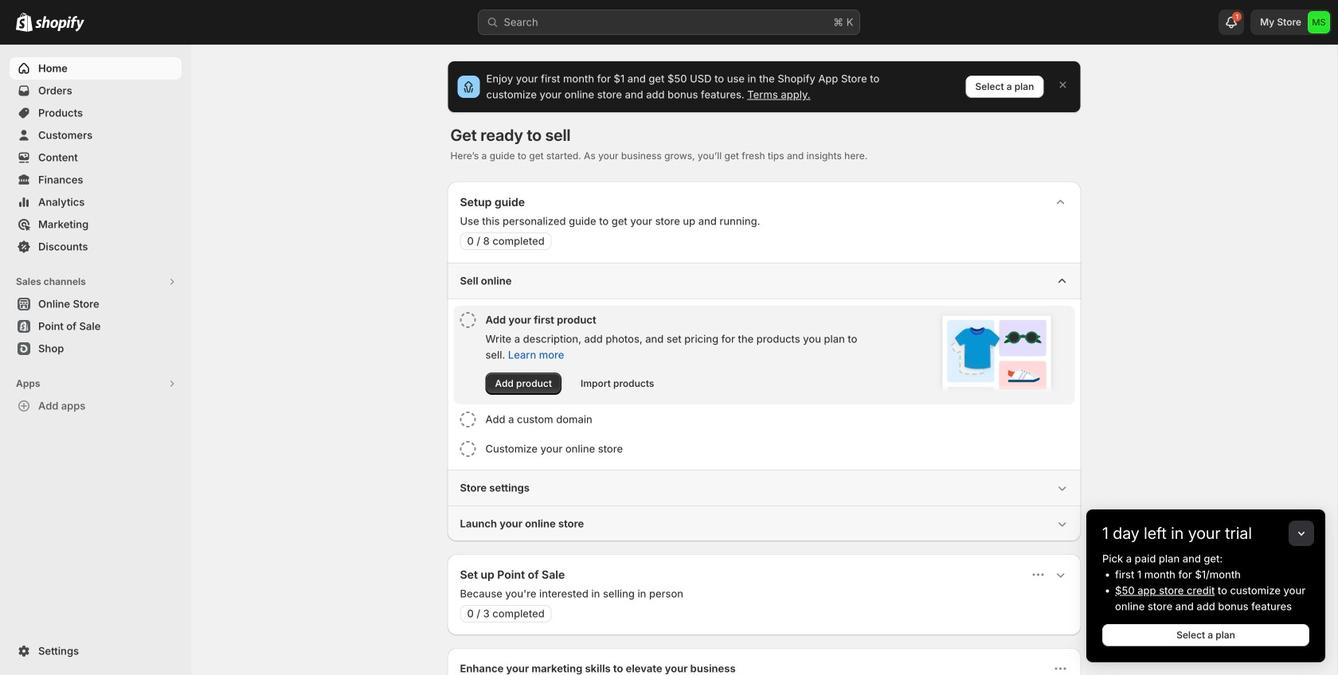 Task type: locate. For each thing, give the bounding box(es) containing it.
shopify image
[[16, 13, 33, 32], [35, 16, 84, 32]]

add your first product group
[[454, 306, 1075, 405]]

mark add a custom domain as done image
[[460, 412, 476, 428]]

add a custom domain group
[[454, 405, 1075, 434]]

1 horizontal spatial shopify image
[[35, 16, 84, 32]]

0 horizontal spatial shopify image
[[16, 13, 33, 32]]



Task type: describe. For each thing, give the bounding box(es) containing it.
setup guide region
[[447, 182, 1081, 542]]

mark add your first product as done image
[[460, 312, 476, 328]]

mark customize your online store as done image
[[460, 441, 476, 457]]

sell online group
[[447, 263, 1081, 470]]

customize your online store group
[[454, 435, 1075, 464]]

guide categories group
[[447, 263, 1081, 542]]

my store image
[[1308, 11, 1330, 33]]



Task type: vqa. For each thing, say whether or not it's contained in the screenshot.
add a custom domain group
yes



